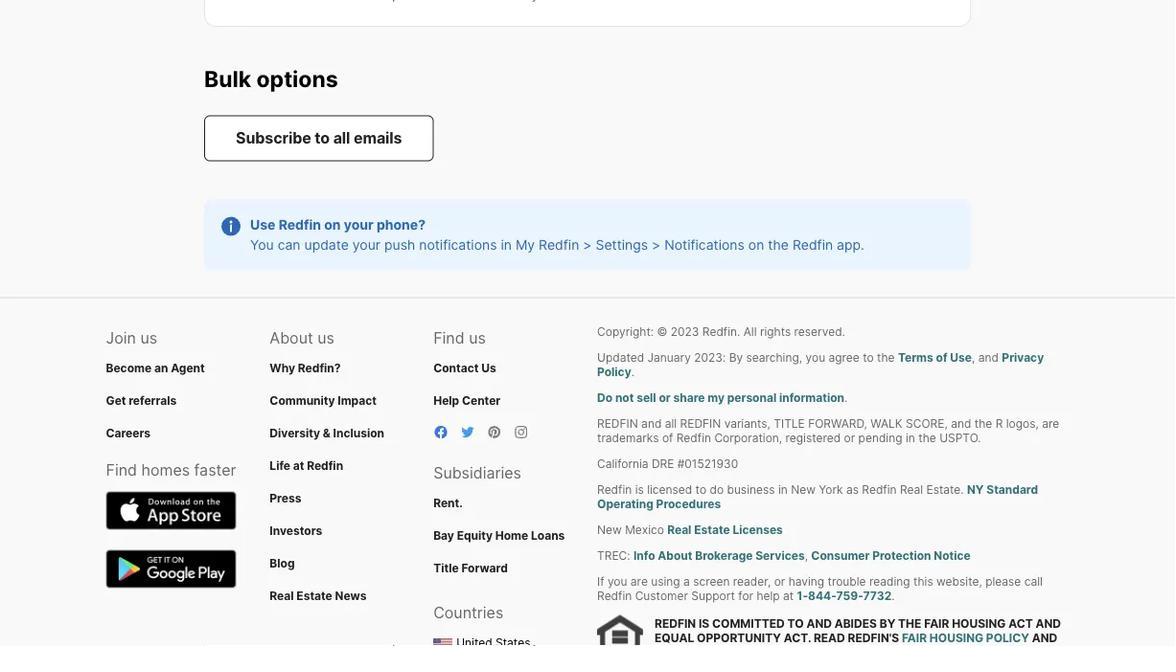 Task type: locate. For each thing, give the bounding box(es) containing it.
0 vertical spatial in
[[501, 238, 512, 254]]

1 horizontal spatial you
[[806, 352, 825, 366]]

updated
[[597, 352, 644, 366]]

find for find us
[[433, 330, 465, 348]]

0 vertical spatial about
[[270, 330, 313, 348]]

1 horizontal spatial on
[[748, 238, 764, 254]]

are right logos,
[[1042, 418, 1059, 432]]

2 horizontal spatial to
[[863, 352, 874, 366]]

home
[[495, 530, 528, 543]]

copyright: © 2023 redfin. all rights reserved.
[[597, 326, 845, 340]]

1 us from the left
[[140, 330, 157, 348]]

new left york
[[791, 484, 816, 498]]

by
[[880, 618, 896, 632]]

the
[[898, 618, 922, 632], [655, 646, 678, 647]]

0 horizontal spatial or
[[659, 392, 671, 406]]

real estate news button
[[270, 590, 367, 604]]

community
[[270, 394, 335, 408]]

all left emails
[[333, 129, 350, 148]]

notice
[[934, 550, 971, 564]]

the right by
[[898, 618, 922, 632]]

0 horizontal spatial you
[[608, 576, 627, 590]]

get referrals button
[[106, 394, 177, 408]]

why redfin?
[[270, 362, 341, 376]]

1 vertical spatial in
[[906, 432, 915, 446]]

title
[[774, 418, 805, 432]]

0 horizontal spatial of
[[662, 432, 673, 446]]

to right subscribe
[[315, 129, 330, 148]]

1 vertical spatial .
[[844, 392, 848, 406]]

rights
[[760, 326, 791, 340]]

policy
[[597, 366, 631, 380]]

0 horizontal spatial in
[[501, 238, 512, 254]]

find for find homes faster
[[106, 462, 137, 481]]

are
[[1042, 418, 1059, 432], [631, 576, 648, 590]]

standard
[[987, 484, 1038, 498]]

redfin down if at the bottom right of the page
[[597, 590, 632, 604]]

of
[[936, 352, 948, 366], [662, 432, 673, 446]]

> left settings
[[583, 238, 592, 254]]

2 vertical spatial .
[[892, 590, 895, 604]]

options
[[256, 65, 338, 92]]

terms of use link
[[898, 352, 972, 366]]

new up "trec:"
[[597, 524, 622, 538]]

the
[[768, 238, 789, 254], [877, 352, 895, 366], [975, 418, 992, 432], [918, 432, 936, 446]]

fair inside redfin is committed to and abides by the fair housing act and equal opportunity act. read redfin's
[[924, 618, 949, 632]]

1 vertical spatial the
[[655, 646, 678, 647]]

1 horizontal spatial the
[[898, 618, 922, 632]]

1 horizontal spatial and
[[951, 418, 971, 432]]

life at redfin
[[270, 460, 343, 473]]

0 vertical spatial all
[[333, 129, 350, 148]]

use right terms
[[950, 352, 972, 366]]

0 vertical spatial find
[[433, 330, 465, 348]]

center
[[462, 394, 501, 408]]

and left privacy
[[978, 352, 999, 366]]

using
[[651, 576, 680, 590]]

1 horizontal spatial >
[[652, 238, 661, 254]]

real down blog
[[270, 590, 294, 604]]

or inside redfin and all redfin variants, title forward, walk score, and the r logos, are trademarks of redfin corporation, registered or pending in the uspto.
[[844, 432, 855, 446]]

in inside redfin and all redfin variants, title forward, walk score, and the r logos, are trademarks of redfin corporation, registered or pending in the uspto.
[[906, 432, 915, 446]]

trec: info about brokerage services , consumer protection notice
[[597, 550, 971, 564]]

in right business
[[778, 484, 788, 498]]

or right sell
[[659, 392, 671, 406]]

1 vertical spatial you
[[608, 576, 627, 590]]

about up using
[[658, 550, 692, 564]]

redfin up "#01521930"
[[676, 432, 711, 446]]

0 horizontal spatial are
[[631, 576, 648, 590]]

why
[[270, 362, 295, 376]]

0 horizontal spatial real
[[270, 590, 294, 604]]

0 horizontal spatial all
[[333, 129, 350, 148]]

and down sell
[[641, 418, 662, 432]]

copyright:
[[597, 326, 654, 340]]

0 vertical spatial new
[[791, 484, 816, 498]]

0 horizontal spatial us
[[140, 330, 157, 348]]

fair up fair housing policy
[[924, 618, 949, 632]]

1 horizontal spatial .
[[844, 392, 848, 406]]

2 horizontal spatial in
[[906, 432, 915, 446]]

1 horizontal spatial find
[[433, 330, 465, 348]]

and
[[806, 618, 832, 632], [1036, 618, 1061, 632], [1032, 632, 1057, 646]]

1 vertical spatial use
[[950, 352, 972, 366]]

equity
[[457, 530, 493, 543]]

us for about us
[[318, 330, 334, 348]]

uspto.
[[939, 432, 981, 446]]

0 horizontal spatial at
[[293, 460, 304, 473]]

bulk options
[[204, 65, 338, 92]]

2 vertical spatial in
[[778, 484, 788, 498]]

is
[[635, 484, 644, 498]]

2 horizontal spatial or
[[844, 432, 855, 446]]

estate left news
[[296, 590, 332, 604]]

1 horizontal spatial new
[[791, 484, 816, 498]]

0 horizontal spatial about
[[270, 330, 313, 348]]

you right if at the bottom right of the page
[[608, 576, 627, 590]]

to left do
[[695, 484, 706, 498]]

. down the updated
[[631, 366, 634, 380]]

all for emails
[[333, 129, 350, 148]]

> right settings
[[652, 238, 661, 254]]

1 > from the left
[[583, 238, 592, 254]]

referrals
[[129, 394, 177, 408]]

1 vertical spatial find
[[106, 462, 137, 481]]

for
[[738, 590, 753, 604]]

loans
[[531, 530, 565, 543]]

your left push
[[353, 238, 381, 254]]

.
[[631, 366, 634, 380], [844, 392, 848, 406], [892, 590, 895, 604]]

about up why
[[270, 330, 313, 348]]

read
[[814, 632, 845, 646]]

of right terms
[[936, 352, 948, 366]]

use up you
[[250, 218, 276, 234]]

update
[[304, 238, 349, 254]]

on up update
[[324, 218, 341, 234]]

diversity & inclusion button
[[270, 427, 384, 441]]

abides
[[835, 618, 877, 632]]

1 vertical spatial are
[[631, 576, 648, 590]]

0 horizontal spatial find
[[106, 462, 137, 481]]

score,
[[906, 418, 948, 432]]

you down reserved.
[[806, 352, 825, 366]]

procedures
[[656, 498, 721, 512]]

0 horizontal spatial .
[[631, 366, 634, 380]]

california
[[597, 458, 648, 472]]

all down share
[[665, 418, 677, 432]]

1 horizontal spatial us
[[318, 330, 334, 348]]

1 horizontal spatial are
[[1042, 418, 1059, 432]]

your up update
[[344, 218, 374, 234]]

redfin up trademarks
[[597, 418, 638, 432]]

variants,
[[724, 418, 771, 432]]

1-844-759-7732 .
[[797, 590, 895, 604]]

as
[[846, 484, 859, 498]]

us up us
[[469, 330, 486, 348]]

2 vertical spatial real
[[270, 590, 294, 604]]

, left privacy
[[972, 352, 975, 366]]

housing up fair housing policy
[[952, 618, 1006, 632]]

1 vertical spatial at
[[783, 590, 794, 604]]

0 horizontal spatial use
[[250, 218, 276, 234]]

at right life
[[293, 460, 304, 473]]

find down careers
[[106, 462, 137, 481]]

0 horizontal spatial >
[[583, 238, 592, 254]]

1 vertical spatial estate
[[296, 590, 332, 604]]

2 us from the left
[[318, 330, 334, 348]]

0 vertical spatial you
[[806, 352, 825, 366]]

1 vertical spatial or
[[844, 432, 855, 446]]

app.
[[837, 238, 864, 254]]

you
[[806, 352, 825, 366], [608, 576, 627, 590]]

title
[[433, 562, 459, 576]]

real left estate.
[[900, 484, 923, 498]]

licenses
[[733, 524, 783, 538]]

0 vertical spatial real
[[900, 484, 923, 498]]

0 vertical spatial to
[[315, 129, 330, 148]]

estate up info about brokerage services link
[[694, 524, 730, 538]]

in left my
[[501, 238, 512, 254]]

. up forward,
[[844, 392, 848, 406]]

1 horizontal spatial use
[[950, 352, 972, 366]]

logos,
[[1006, 418, 1039, 432]]

bay
[[433, 530, 454, 543]]

1 horizontal spatial at
[[783, 590, 794, 604]]

join
[[106, 330, 136, 348]]

1 horizontal spatial in
[[778, 484, 788, 498]]

us
[[481, 362, 496, 376]]

2 vertical spatial or
[[774, 576, 785, 590]]

0 vertical spatial estate
[[694, 524, 730, 538]]

0 vertical spatial use
[[250, 218, 276, 234]]

2 vertical spatial to
[[695, 484, 706, 498]]

of up california dre #01521930
[[662, 432, 673, 446]]

. down reading on the right of page
[[892, 590, 895, 604]]

the down equal
[[655, 646, 678, 647]]

redfin up equal
[[655, 618, 696, 632]]

real down procedures
[[667, 524, 691, 538]]

0 vertical spatial ,
[[972, 352, 975, 366]]

news
[[335, 590, 367, 604]]

not
[[615, 392, 634, 406]]

0 horizontal spatial ,
[[805, 550, 808, 564]]

housing left the policy
[[930, 632, 983, 646]]

1 vertical spatial of
[[662, 432, 673, 446]]

york
[[819, 484, 843, 498]]

redfin left "app."
[[793, 238, 833, 254]]

to right agree
[[863, 352, 874, 366]]

at left 1-
[[783, 590, 794, 604]]

are down 'info'
[[631, 576, 648, 590]]

notifications
[[664, 238, 745, 254]]

2 horizontal spatial us
[[469, 330, 486, 348]]

1 vertical spatial real
[[667, 524, 691, 538]]

find up the contact
[[433, 330, 465, 348]]

2 horizontal spatial .
[[892, 590, 895, 604]]

and up uspto. at the bottom
[[951, 418, 971, 432]]

0 vertical spatial at
[[293, 460, 304, 473]]

on right notifications
[[748, 238, 764, 254]]

the left "app."
[[768, 238, 789, 254]]

1 vertical spatial to
[[863, 352, 874, 366]]

find
[[433, 330, 465, 348], [106, 462, 137, 481]]

3 us from the left
[[469, 330, 486, 348]]

1 vertical spatial ,
[[805, 550, 808, 564]]

redfin down share
[[680, 418, 721, 432]]

0 vertical spatial of
[[936, 352, 948, 366]]

1 vertical spatial new
[[597, 524, 622, 538]]

is
[[699, 618, 709, 632]]

, up having
[[805, 550, 808, 564]]

california dre #01521930
[[597, 458, 738, 472]]

1 horizontal spatial all
[[665, 418, 677, 432]]

2023
[[671, 326, 699, 340]]

title forward button
[[433, 562, 508, 576]]

in inside use redfin on your phone? you can update your push notifications in my redfin > settings > notifications on the redfin app.
[[501, 238, 512, 254]]

or up 'help'
[[774, 576, 785, 590]]

0 vertical spatial the
[[898, 618, 922, 632]]

community impact
[[270, 394, 377, 408]]

blog
[[270, 557, 295, 571]]

0 vertical spatial are
[[1042, 418, 1059, 432]]

are inside the if you are using a screen reader, or having trouble reading this website, please call redfin customer support for help at
[[631, 576, 648, 590]]

help
[[433, 394, 459, 408]]

and down act
[[1032, 632, 1057, 646]]

redfin inside redfin is committed to and abides by the fair housing act and equal opportunity act. read redfin's
[[655, 618, 696, 632]]

1 vertical spatial all
[[665, 418, 677, 432]]

0 vertical spatial on
[[324, 218, 341, 234]]

redfin is licensed to do business in new york as redfin real estate.
[[597, 484, 967, 498]]

at
[[293, 460, 304, 473], [783, 590, 794, 604]]

1 horizontal spatial or
[[774, 576, 785, 590]]

contact
[[433, 362, 479, 376]]

subscribe to all emails
[[236, 129, 402, 148]]

redfin down &
[[307, 460, 343, 473]]

2 horizontal spatial real
[[900, 484, 923, 498]]

use inside use redfin on your phone? you can update your push notifications in my redfin > settings > notifications on the redfin app.
[[250, 218, 276, 234]]

1 horizontal spatial about
[[658, 550, 692, 564]]

all inside redfin and all redfin variants, title forward, walk score, and the r logos, are trademarks of redfin corporation, registered or pending in the uspto.
[[665, 418, 677, 432]]

us right join
[[140, 330, 157, 348]]

0 horizontal spatial estate
[[296, 590, 332, 604]]

,
[[972, 352, 975, 366], [805, 550, 808, 564]]

0 vertical spatial your
[[344, 218, 374, 234]]

or inside the if you are using a screen reader, or having trouble reading this website, please call redfin customer support for help at
[[774, 576, 785, 590]]

all
[[333, 129, 350, 148], [665, 418, 677, 432]]

1 horizontal spatial real
[[667, 524, 691, 538]]

by
[[729, 352, 743, 366]]

us flag image
[[433, 640, 453, 647]]

press
[[270, 492, 301, 506]]

or down forward,
[[844, 432, 855, 446]]

0 horizontal spatial the
[[655, 646, 678, 647]]

terms
[[898, 352, 933, 366]]

1 horizontal spatial to
[[695, 484, 706, 498]]

0 horizontal spatial to
[[315, 129, 330, 148]]

in down 'score,'
[[906, 432, 915, 446]]

us up redfin?
[[318, 330, 334, 348]]

real estate news
[[270, 590, 367, 604]]

and
[[978, 352, 999, 366], [641, 418, 662, 432], [951, 418, 971, 432]]

about
[[270, 330, 313, 348], [658, 550, 692, 564]]

services
[[756, 550, 805, 564]]



Task type: vqa. For each thing, say whether or not it's contained in the screenshot.
24's Oct
no



Task type: describe. For each thing, give the bounding box(es) containing it.
faster
[[194, 462, 236, 481]]

©
[[657, 326, 667, 340]]

do not sell or share my personal information .
[[597, 392, 848, 406]]

us for join us
[[140, 330, 157, 348]]

privacy policy
[[597, 352, 1044, 380]]

at inside the if you are using a screen reader, or having trouble reading this website, please call redfin customer support for help at
[[783, 590, 794, 604]]

get referrals
[[106, 394, 177, 408]]

find us
[[433, 330, 486, 348]]

rent.
[[433, 497, 463, 511]]

1 horizontal spatial estate
[[694, 524, 730, 538]]

redfin instagram image
[[514, 426, 529, 441]]

all for redfin
[[665, 418, 677, 432]]

the inside and the
[[655, 646, 678, 647]]

my
[[708, 392, 725, 406]]

the down 'score,'
[[918, 432, 936, 446]]

redfin for is
[[655, 618, 696, 632]]

1 horizontal spatial ,
[[972, 352, 975, 366]]

fair housing policy link
[[902, 632, 1029, 646]]

download the redfin app from the google play store image
[[106, 551, 236, 589]]

and up read
[[806, 618, 832, 632]]

redfin up operating
[[597, 484, 632, 498]]

reading
[[869, 576, 910, 590]]

operating
[[597, 498, 654, 512]]

redfin for and
[[597, 418, 638, 432]]

and inside and the
[[1032, 632, 1057, 646]]

redfin right as
[[862, 484, 897, 498]]

do
[[710, 484, 724, 498]]

redfin pinterest image
[[487, 426, 502, 441]]

act
[[1008, 618, 1033, 632]]

personal
[[727, 392, 777, 406]]

mexico
[[625, 524, 664, 538]]

protection
[[872, 550, 931, 564]]

0 vertical spatial .
[[631, 366, 634, 380]]

the inside use redfin on your phone? you can update your push notifications in my redfin > settings > notifications on the redfin app.
[[768, 238, 789, 254]]

emails
[[354, 129, 402, 148]]

do not sell or share my personal information link
[[597, 392, 844, 406]]

forward,
[[808, 418, 867, 432]]

contact us
[[433, 362, 496, 376]]

0 horizontal spatial on
[[324, 218, 341, 234]]

759-
[[836, 590, 863, 604]]

find homes faster
[[106, 462, 236, 481]]

share
[[673, 392, 705, 406]]

redfin twitter image
[[460, 426, 476, 441]]

2 > from the left
[[652, 238, 661, 254]]

and right act
[[1036, 618, 1061, 632]]

bay equity home loans
[[433, 530, 565, 543]]

0 horizontal spatial and
[[641, 418, 662, 432]]

#01521930
[[677, 458, 738, 472]]

reserved.
[[794, 326, 845, 340]]

ny standard operating procedures link
[[597, 484, 1038, 512]]

policy
[[986, 632, 1029, 646]]

searching,
[[746, 352, 802, 366]]

1-844-759-7732 link
[[797, 590, 892, 604]]

redfin facebook image
[[433, 426, 449, 441]]

equal housing opportunity image
[[597, 616, 643, 647]]

ny standard operating procedures
[[597, 484, 1038, 512]]

agree
[[829, 352, 860, 366]]

1 vertical spatial your
[[353, 238, 381, 254]]

contact us button
[[433, 362, 496, 376]]

new mexico real estate licenses
[[597, 524, 783, 538]]

forward
[[461, 562, 508, 576]]

of inside redfin and all redfin variants, title forward, walk score, and the r logos, are trademarks of redfin corporation, registered or pending in the uspto.
[[662, 432, 673, 446]]

this
[[913, 576, 933, 590]]

title forward
[[433, 562, 508, 576]]

1-
[[797, 590, 808, 604]]

you inside the if you are using a screen reader, or having trouble reading this website, please call redfin customer support for help at
[[608, 576, 627, 590]]

blog button
[[270, 557, 295, 571]]

push
[[384, 238, 415, 254]]

sell
[[637, 392, 656, 406]]

the left r
[[975, 418, 992, 432]]

0 horizontal spatial new
[[597, 524, 622, 538]]

7732
[[863, 590, 892, 604]]

my
[[516, 238, 535, 254]]

download the redfin app on the apple app store image
[[106, 493, 236, 531]]

impact
[[338, 394, 377, 408]]

redfin right my
[[539, 238, 579, 254]]

business
[[727, 484, 775, 498]]

redfin.
[[702, 326, 740, 340]]

inclusion
[[333, 427, 384, 441]]

redfin inside redfin and all redfin variants, title forward, walk score, and the r logos, are trademarks of redfin corporation, registered or pending in the uspto.
[[676, 432, 711, 446]]

join us
[[106, 330, 157, 348]]

support
[[691, 590, 735, 604]]

customer
[[635, 590, 688, 604]]

fair housing policy
[[902, 632, 1029, 646]]

&
[[323, 427, 330, 441]]

if you are using a screen reader, or having trouble reading this website, please call redfin customer support for help at
[[597, 576, 1043, 604]]

use redfin on your phone? you can update your push notifications in my redfin > settings > notifications on the redfin app.
[[250, 218, 864, 254]]

2023:
[[694, 352, 726, 366]]

1 vertical spatial on
[[748, 238, 764, 254]]

1 horizontal spatial of
[[936, 352, 948, 366]]

1 vertical spatial about
[[658, 550, 692, 564]]

dre
[[652, 458, 674, 472]]

why redfin? button
[[270, 362, 341, 376]]

community impact button
[[270, 394, 377, 408]]

life at redfin button
[[270, 460, 343, 473]]

ny
[[967, 484, 984, 498]]

reader,
[[733, 576, 771, 590]]

updated january 2023: by searching, you agree to the terms of use , and
[[597, 352, 1002, 366]]

us for find us
[[469, 330, 486, 348]]

r
[[996, 418, 1003, 432]]

you
[[250, 238, 274, 254]]

careers
[[106, 427, 151, 441]]

redfin's
[[848, 632, 899, 646]]

get
[[106, 394, 126, 408]]

2 horizontal spatial and
[[978, 352, 999, 366]]

brokerage
[[695, 550, 753, 564]]

become
[[106, 362, 152, 376]]

licensed
[[647, 484, 692, 498]]

equal
[[655, 632, 694, 646]]

diversity
[[270, 427, 320, 441]]

help
[[757, 590, 780, 604]]

are inside redfin and all redfin variants, title forward, walk score, and the r logos, are trademarks of redfin corporation, registered or pending in the uspto.
[[1042, 418, 1059, 432]]

info
[[634, 550, 655, 564]]

can
[[278, 238, 301, 254]]

fair right redfin's
[[902, 632, 927, 646]]

press button
[[270, 492, 301, 506]]

redfin up can
[[279, 218, 321, 234]]

become an agent button
[[106, 362, 205, 376]]

agent
[[171, 362, 205, 376]]

0 vertical spatial or
[[659, 392, 671, 406]]

notifications
[[419, 238, 497, 254]]

subsidiaries
[[433, 465, 521, 484]]

careers button
[[106, 427, 151, 441]]

the inside redfin is committed to and abides by the fair housing act and equal opportunity act. read redfin's
[[898, 618, 922, 632]]

consumer protection notice link
[[811, 550, 971, 564]]

website,
[[937, 576, 982, 590]]

844-
[[808, 590, 836, 604]]

housing inside redfin is committed to and abides by the fair housing act and equal opportunity act. read redfin's
[[952, 618, 1006, 632]]

investors button
[[270, 525, 322, 539]]

redfin inside the if you are using a screen reader, or having trouble reading this website, please call redfin customer support for help at
[[597, 590, 632, 604]]

the left terms
[[877, 352, 895, 366]]



